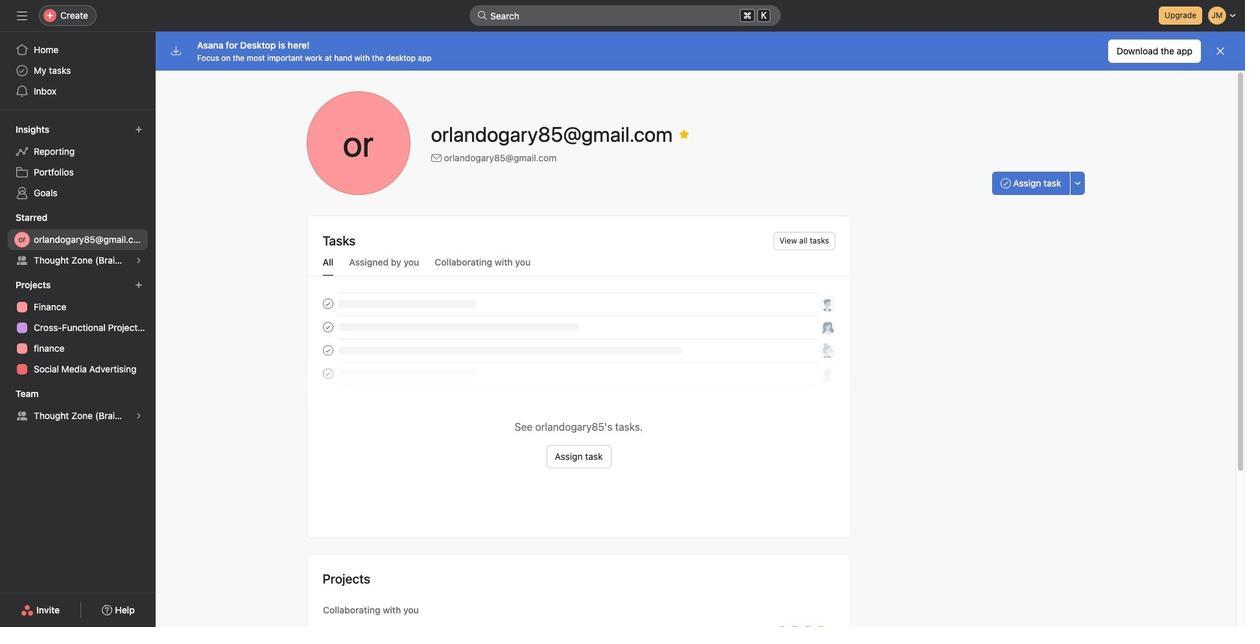 Task type: describe. For each thing, give the bounding box(es) containing it.
see details, thought zone (brainstorm space) image inside starred element
[[135, 257, 143, 265]]

teams element
[[0, 383, 156, 429]]

new project or portfolio image
[[135, 281, 143, 289]]

tasks tabs tab list
[[307, 256, 851, 277]]

global element
[[0, 32, 156, 110]]

starred element
[[0, 206, 156, 274]]

prominent image
[[477, 10, 488, 21]]

hide sidebar image
[[17, 10, 27, 21]]



Task type: locate. For each thing, give the bounding box(es) containing it.
remove from starred image
[[679, 129, 690, 139]]

projects element
[[0, 274, 156, 383]]

new insights image
[[135, 126, 143, 134]]

2 see details, thought zone (brainstorm space) image from the top
[[135, 412, 143, 420]]

1 see details, thought zone (brainstorm space) image from the top
[[135, 257, 143, 265]]

1 vertical spatial see details, thought zone (brainstorm space) image
[[135, 412, 143, 420]]

insights element
[[0, 118, 156, 206]]

0 vertical spatial see details, thought zone (brainstorm space) image
[[135, 257, 143, 265]]

Search tasks, projects, and more text field
[[470, 5, 781, 26]]

see details, thought zone (brainstorm space) image inside the teams element
[[135, 412, 143, 420]]

None field
[[470, 5, 781, 26]]

see details, thought zone (brainstorm space) image
[[135, 257, 143, 265], [135, 412, 143, 420]]

dismiss image
[[1215, 46, 1226, 56]]



Task type: vqa. For each thing, say whether or not it's contained in the screenshot.
Projects element
yes



